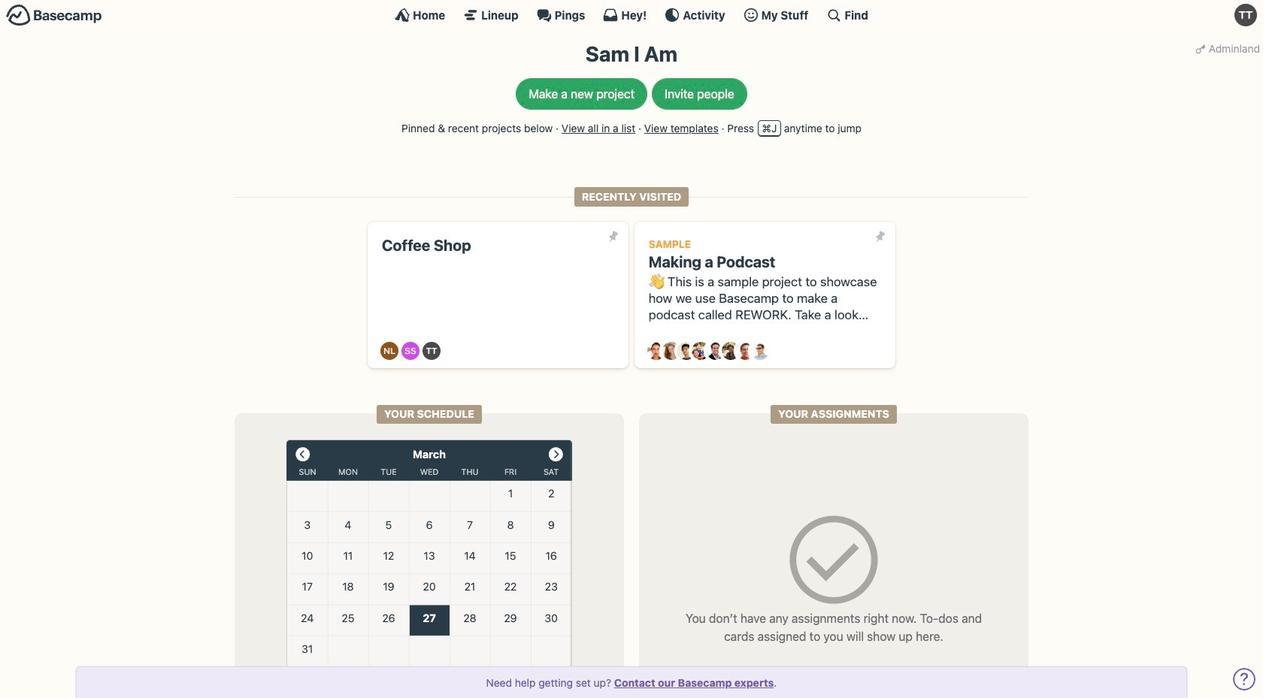 Task type: vqa. For each thing, say whether or not it's contained in the screenshot.
Main Element
yes



Task type: locate. For each thing, give the bounding box(es) containing it.
0 horizontal spatial terry turtle image
[[423, 342, 441, 360]]

0 vertical spatial terry turtle image
[[1235, 4, 1257, 26]]

nicole katz image
[[722, 342, 740, 360]]

terry turtle image
[[1235, 4, 1257, 26], [423, 342, 441, 360]]

annie bryan image
[[647, 342, 666, 360]]

main element
[[0, 0, 1263, 29]]

victor cooper image
[[751, 342, 769, 360]]

natalie lubich image
[[381, 342, 399, 360]]

1 vertical spatial terry turtle image
[[423, 342, 441, 360]]



Task type: describe. For each thing, give the bounding box(es) containing it.
jared davis image
[[677, 342, 695, 360]]

keyboard shortcut: ⌘ + / image
[[827, 8, 842, 23]]

1 horizontal spatial terry turtle image
[[1235, 4, 1257, 26]]

steve marsh image
[[737, 342, 755, 360]]

cheryl walters image
[[662, 342, 680, 360]]

sarah silvers image
[[402, 342, 420, 360]]

jennifer young image
[[692, 342, 710, 360]]

josh fiske image
[[707, 342, 725, 360]]

switch accounts image
[[6, 4, 102, 27]]



